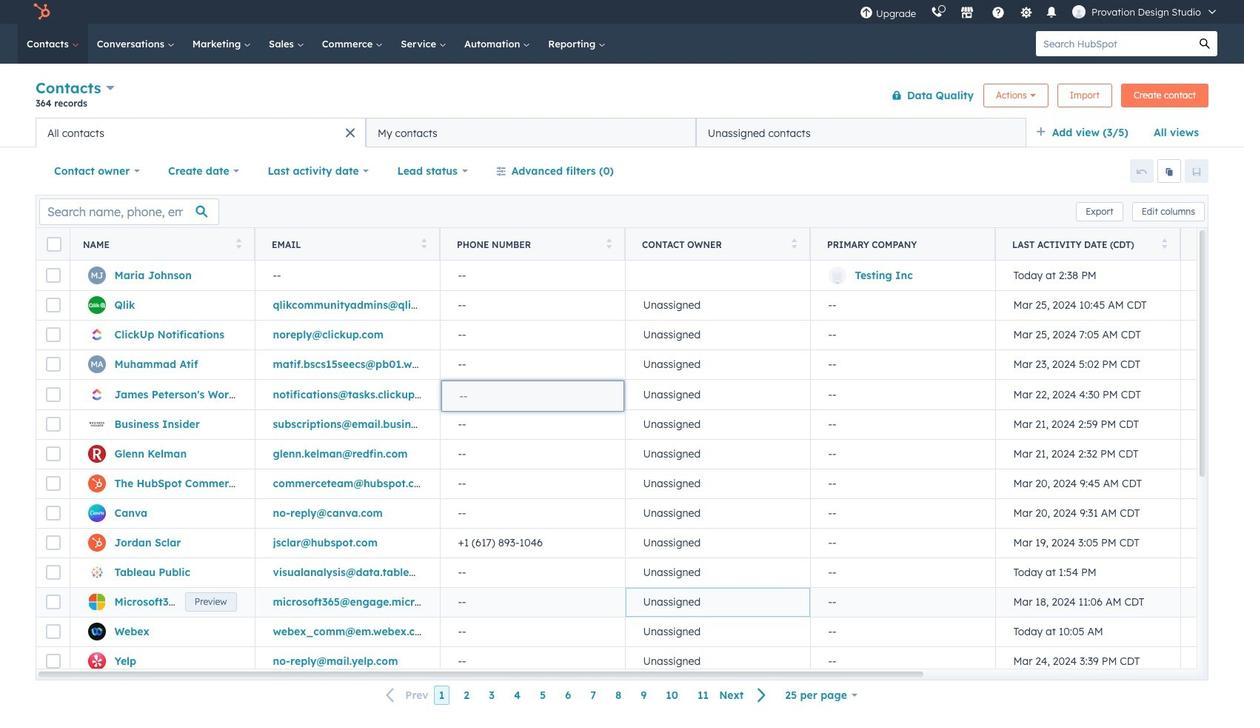 Task type: vqa. For each thing, say whether or not it's contained in the screenshot.
banner
yes



Task type: describe. For each thing, give the bounding box(es) containing it.
Search HubSpot search field
[[1037, 31, 1193, 56]]

4 press to sort. element from the left
[[792, 238, 797, 251]]

-- text field
[[460, 388, 606, 404]]

james peterson image
[[1073, 5, 1086, 19]]

Search name, phone, email addresses, or company search field
[[39, 198, 219, 225]]

2 press to sort. image from the left
[[421, 238, 427, 249]]

1 press to sort. image from the left
[[236, 238, 242, 249]]

2 press to sort. element from the left
[[421, 238, 427, 251]]

marketplaces image
[[961, 7, 975, 20]]



Task type: locate. For each thing, give the bounding box(es) containing it.
3 press to sort. element from the left
[[607, 238, 612, 251]]

3 press to sort. image from the left
[[607, 238, 612, 249]]

banner
[[36, 76, 1209, 118]]

press to sort. image
[[236, 238, 242, 249], [421, 238, 427, 249], [607, 238, 612, 249], [792, 238, 797, 249]]

column header
[[811, 228, 997, 261]]

press to sort. image
[[1162, 238, 1168, 249]]

4 press to sort. image from the left
[[792, 238, 797, 249]]

1 press to sort. element from the left
[[236, 238, 242, 251]]

menu
[[853, 0, 1227, 24]]

pagination navigation
[[377, 686, 776, 706]]

5 press to sort. element from the left
[[1162, 238, 1168, 251]]

press to sort. element
[[236, 238, 242, 251], [421, 238, 427, 251], [607, 238, 612, 251], [792, 238, 797, 251], [1162, 238, 1168, 251]]



